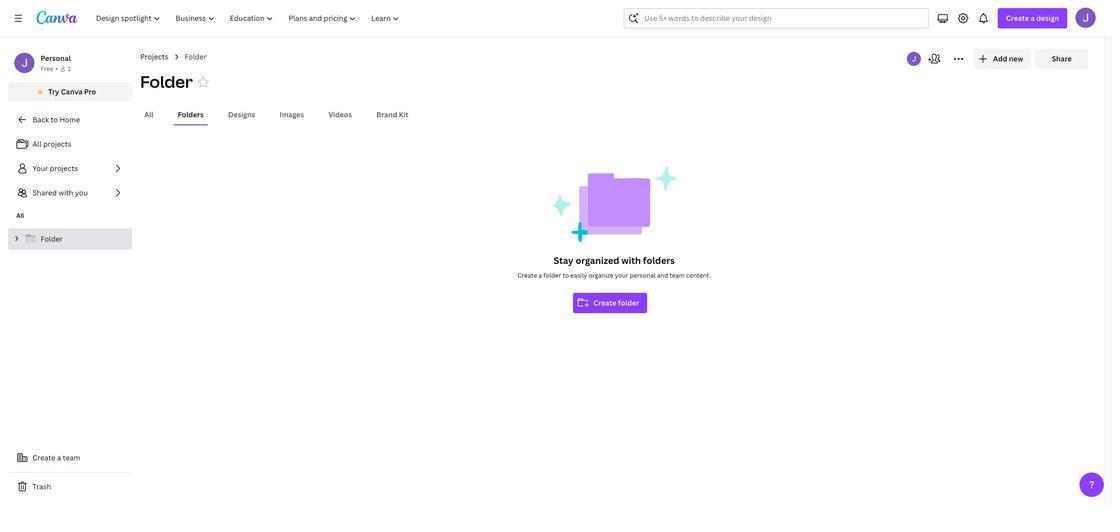 Task type: locate. For each thing, give the bounding box(es) containing it.
a inside stay organized with folders create a folder to easily organize your personal and team content.
[[539, 271, 542, 280]]

1 horizontal spatial team
[[670, 271, 685, 280]]

a inside button
[[57, 453, 61, 463]]

1 vertical spatial folder link
[[8, 229, 132, 250]]

team right and
[[670, 271, 685, 280]]

1 horizontal spatial to
[[563, 271, 569, 280]]

team inside stay organized with folders create a folder to easily organize your personal and team content.
[[670, 271, 685, 280]]

kit
[[399, 110, 409, 119]]

team up trash link
[[63, 453, 80, 463]]

projects down back to home
[[43, 139, 71, 149]]

0 horizontal spatial a
[[57, 453, 61, 463]]

brand kit button
[[372, 105, 413, 124]]

a inside dropdown button
[[1031, 13, 1035, 23]]

create inside button
[[33, 453, 55, 463]]

to inside stay organized with folders create a folder to easily organize your personal and team content.
[[563, 271, 569, 280]]

with
[[59, 188, 73, 198], [622, 255, 641, 267]]

all inside "button"
[[144, 110, 153, 119]]

brand
[[376, 110, 397, 119]]

and
[[657, 271, 668, 280]]

your
[[33, 164, 48, 173]]

trash
[[33, 482, 51, 492]]

1 vertical spatial folder
[[140, 71, 193, 92]]

folder
[[543, 271, 561, 280], [618, 298, 639, 308]]

create a design button
[[998, 8, 1068, 28]]

0 horizontal spatial folder link
[[8, 229, 132, 250]]

a left easily
[[539, 271, 542, 280]]

projects link
[[140, 51, 168, 62]]

folder link down shared with you link
[[8, 229, 132, 250]]

None search field
[[624, 8, 929, 28]]

folder up folder button
[[185, 52, 207, 61]]

folder
[[185, 52, 207, 61], [140, 71, 193, 92], [41, 234, 63, 244]]

projects for all projects
[[43, 139, 71, 149]]

content.
[[686, 271, 711, 280]]

0 vertical spatial to
[[51, 115, 58, 124]]

0 horizontal spatial all
[[16, 211, 24, 220]]

create inside dropdown button
[[1006, 13, 1029, 23]]

stay
[[554, 255, 574, 267]]

folder down your
[[618, 298, 639, 308]]

0 vertical spatial all
[[144, 110, 153, 119]]

a up trash link
[[57, 453, 61, 463]]

0 vertical spatial folder
[[543, 271, 561, 280]]

easily
[[571, 271, 587, 280]]

0 vertical spatial a
[[1031, 13, 1035, 23]]

0 vertical spatial with
[[59, 188, 73, 198]]

1 vertical spatial all
[[33, 139, 41, 149]]

0 vertical spatial projects
[[43, 139, 71, 149]]

team
[[670, 271, 685, 280], [63, 453, 80, 463]]

folders
[[178, 110, 204, 119]]

team inside button
[[63, 453, 80, 463]]

projects
[[43, 139, 71, 149], [50, 164, 78, 173]]

1 vertical spatial projects
[[50, 164, 78, 173]]

1 vertical spatial folder
[[618, 298, 639, 308]]

0 horizontal spatial folder
[[543, 271, 561, 280]]

Search search field
[[644, 9, 909, 28]]

folder down stay
[[543, 271, 561, 280]]

1 vertical spatial team
[[63, 453, 80, 463]]

all
[[144, 110, 153, 119], [33, 139, 41, 149], [16, 211, 24, 220]]

to
[[51, 115, 58, 124], [563, 271, 569, 280]]

design
[[1037, 13, 1059, 23]]

canva
[[61, 87, 82, 97]]

list containing all projects
[[8, 134, 132, 203]]

to right back
[[51, 115, 58, 124]]

create folder
[[593, 298, 639, 308]]

with left you
[[59, 188, 73, 198]]

2 horizontal spatial all
[[144, 110, 153, 119]]

1 vertical spatial a
[[539, 271, 542, 280]]

videos
[[328, 110, 352, 119]]

with up your
[[622, 255, 641, 267]]

1 horizontal spatial with
[[622, 255, 641, 267]]

0 horizontal spatial to
[[51, 115, 58, 124]]

0 horizontal spatial with
[[59, 188, 73, 198]]

0 vertical spatial team
[[670, 271, 685, 280]]

1 horizontal spatial folder
[[618, 298, 639, 308]]

•
[[56, 65, 58, 73]]

2 vertical spatial all
[[16, 211, 24, 220]]

folder inside button
[[618, 298, 639, 308]]

create
[[1006, 13, 1029, 23], [518, 271, 537, 280], [593, 298, 616, 308], [33, 453, 55, 463]]

1 vertical spatial with
[[622, 255, 641, 267]]

0 horizontal spatial team
[[63, 453, 80, 463]]

2 vertical spatial a
[[57, 453, 61, 463]]

all inside list
[[33, 139, 41, 149]]

back to home link
[[8, 110, 132, 130]]

folder link
[[185, 51, 207, 62], [8, 229, 132, 250]]

1 vertical spatial to
[[563, 271, 569, 280]]

share
[[1052, 54, 1072, 64]]

list
[[8, 134, 132, 203]]

a left design
[[1031, 13, 1035, 23]]

personal
[[41, 53, 71, 63]]

2 horizontal spatial a
[[1031, 13, 1035, 23]]

images button
[[276, 105, 308, 124]]

1 horizontal spatial all
[[33, 139, 41, 149]]

create inside button
[[593, 298, 616, 308]]

a
[[1031, 13, 1035, 23], [539, 271, 542, 280], [57, 453, 61, 463]]

folder link up folder button
[[185, 51, 207, 62]]

1 horizontal spatial a
[[539, 271, 542, 280]]

free
[[41, 65, 53, 73]]

to left easily
[[563, 271, 569, 280]]

shared with you link
[[8, 183, 132, 203]]

projects right your
[[50, 164, 78, 173]]

projects
[[140, 52, 168, 61]]

folder down 'shared'
[[41, 234, 63, 244]]

try
[[48, 87, 59, 97]]

1 horizontal spatial folder link
[[185, 51, 207, 62]]

folder down projects link
[[140, 71, 193, 92]]

0 vertical spatial folder
[[185, 52, 207, 61]]

back to home
[[33, 115, 80, 124]]

home
[[60, 115, 80, 124]]



Task type: describe. For each thing, give the bounding box(es) containing it.
all for "all" "button"
[[144, 110, 153, 119]]

free •
[[41, 65, 58, 73]]

create inside stay organized with folders create a folder to easily organize your personal and team content.
[[518, 271, 537, 280]]

shared
[[33, 188, 57, 198]]

your
[[615, 271, 628, 280]]

stay organized with folders create a folder to easily organize your personal and team content.
[[518, 255, 711, 280]]

personal
[[630, 271, 656, 280]]

a for design
[[1031, 13, 1035, 23]]

all projects link
[[8, 134, 132, 154]]

a for team
[[57, 453, 61, 463]]

shared with you
[[33, 188, 88, 198]]

pro
[[84, 87, 96, 97]]

create for create a design
[[1006, 13, 1029, 23]]

add
[[993, 54, 1007, 64]]

to inside back to home link
[[51, 115, 58, 124]]

folders
[[643, 255, 675, 267]]

folder inside stay organized with folders create a folder to easily organize your personal and team content.
[[543, 271, 561, 280]]

with inside stay organized with folders create a folder to easily organize your personal and team content.
[[622, 255, 641, 267]]

new
[[1009, 54, 1023, 64]]

all projects
[[33, 139, 71, 149]]

with inside shared with you link
[[59, 188, 73, 198]]

0 vertical spatial folder link
[[185, 51, 207, 62]]

add new button
[[973, 49, 1031, 69]]

2 vertical spatial folder
[[41, 234, 63, 244]]

folder button
[[140, 71, 193, 93]]

try canva pro
[[48, 87, 96, 97]]

trash link
[[8, 477, 132, 497]]

organize
[[589, 271, 613, 280]]

share button
[[1036, 49, 1088, 69]]

back
[[33, 115, 49, 124]]

designs button
[[224, 105, 259, 124]]

designs
[[228, 110, 255, 119]]

you
[[75, 188, 88, 198]]

all button
[[140, 105, 158, 124]]

your projects
[[33, 164, 78, 173]]

folders button
[[174, 105, 208, 124]]

your projects link
[[8, 159, 132, 179]]

create folder button
[[573, 293, 647, 314]]

videos button
[[324, 105, 356, 124]]

brand kit
[[376, 110, 409, 119]]

create for create a team
[[33, 453, 55, 463]]

create a team button
[[8, 448, 132, 468]]

1
[[68, 65, 71, 73]]

try canva pro button
[[8, 82, 132, 102]]

organized
[[576, 255, 619, 267]]

add new
[[993, 54, 1023, 64]]

create a design
[[1006, 13, 1059, 23]]

create a team
[[33, 453, 80, 463]]

top level navigation element
[[89, 8, 408, 28]]

jacob simon image
[[1076, 8, 1096, 28]]

create for create folder
[[593, 298, 616, 308]]

projects for your projects
[[50, 164, 78, 173]]

all for all projects
[[33, 139, 41, 149]]

images
[[280, 110, 304, 119]]



Task type: vqa. For each thing, say whether or not it's contained in the screenshot.
"a" within the the stay organized with folders create a folder to easily organize your personal and team content.
yes



